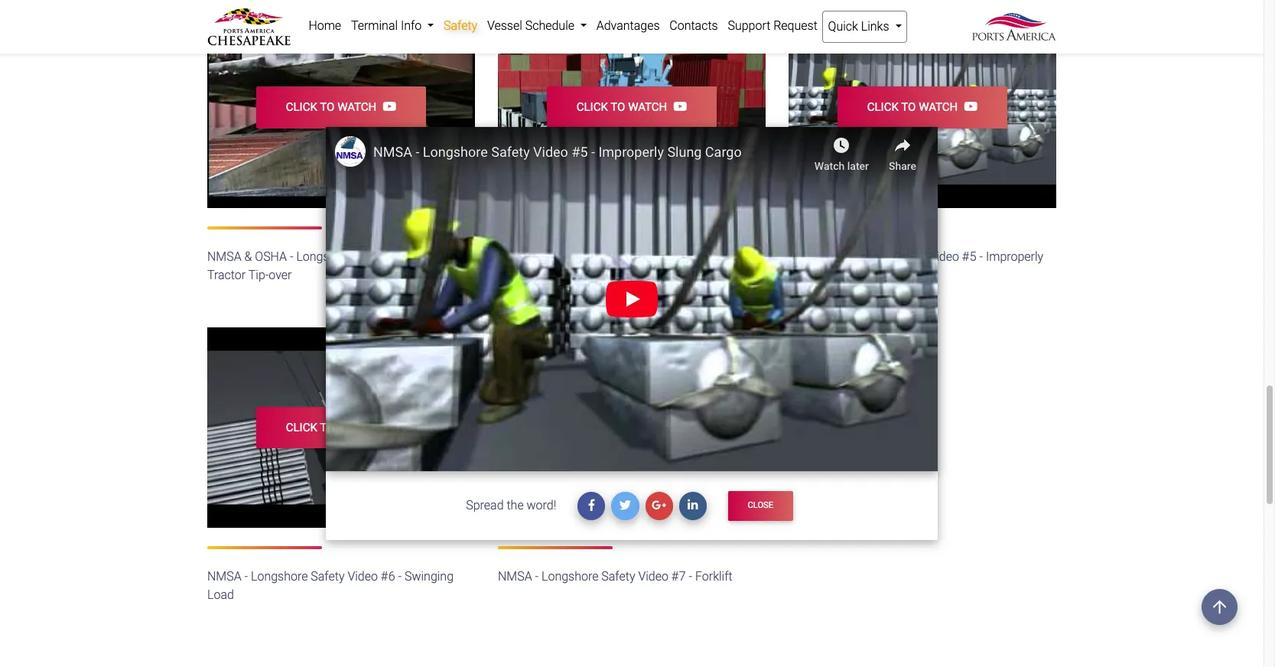 Task type: locate. For each thing, give the bounding box(es) containing it.
nmsa for nmsa - longshore safety video #6 - swinging load
[[207, 570, 242, 584]]

osha
[[255, 249, 287, 264], [546, 249, 578, 264]]

1 & from the left
[[245, 249, 252, 264]]

-
[[290, 249, 294, 264], [444, 249, 447, 264], [581, 249, 584, 264], [735, 249, 738, 264], [826, 249, 830, 264], [980, 249, 984, 264], [245, 570, 248, 584], [398, 570, 402, 584], [535, 570, 539, 584], [689, 570, 693, 584]]

click to watch link
[[257, 87, 426, 129], [547, 87, 717, 129], [838, 87, 1008, 129], [257, 407, 426, 449], [547, 407, 717, 449]]

osha up over
[[255, 249, 287, 264]]

watch for nmsa - longshore safety video #6 - swinging load
[[338, 421, 377, 435]]

osha for tractor
[[255, 249, 287, 264]]

advantages
[[597, 18, 660, 33]]

longshore for nmsa - longshore safety video #5 - improperly slung cargo
[[833, 249, 890, 264]]

#5
[[963, 249, 977, 264]]

spread the word!
[[466, 499, 557, 513]]

0 horizontal spatial osha
[[255, 249, 287, 264]]

youtube image for forklift
[[668, 421, 688, 433]]

longshore inside nmsa - longshore safety video #6 - swinging load
[[251, 570, 308, 584]]

& up tip-
[[245, 249, 252, 264]]

& up container
[[535, 249, 543, 264]]

nmsa for nmsa & osha - longshore safety video #3 - yard tractor tip-over
[[207, 249, 242, 264]]

click to watch for nmsa & osha - longshore safety video #3 - yard tractor tip-over
[[286, 101, 377, 114]]

video left #4 in the top of the page
[[684, 249, 714, 264]]

watch for nmsa - longshore safety video #7 - forklift
[[628, 421, 668, 435]]

yard
[[450, 249, 475, 264]]

osha inside nmsa & osha - longshore safety video #4 - container falling from ship
[[546, 249, 578, 264]]

container
[[498, 268, 550, 282]]

#6
[[381, 570, 395, 584]]

safety inside nmsa & osha - longshore safety video #4 - container falling from ship
[[647, 249, 681, 264]]

support
[[728, 18, 771, 33]]

watch
[[338, 101, 377, 114], [628, 101, 668, 114], [919, 101, 958, 114], [338, 421, 377, 435], [628, 421, 668, 435]]

& inside nmsa & osha - longshore safety video #3 - yard tractor tip-over
[[245, 249, 252, 264]]

click to watch link for nmsa & osha - longshore safety video #4 - container falling from ship
[[547, 87, 717, 129]]

osha inside nmsa & osha - longshore safety video #3 - yard tractor tip-over
[[255, 249, 287, 264]]

&
[[245, 249, 252, 264], [535, 249, 543, 264]]

video image for nmsa & osha - longshore safety video #4 - container falling from ship
[[498, 7, 766, 208]]

video left #6
[[348, 570, 378, 584]]

youtube image
[[958, 101, 978, 113]]

nmsa for nmsa - longshore safety video #7 - forklift
[[498, 570, 532, 584]]

click to watch for nmsa - longshore safety video #6 - swinging load
[[286, 421, 377, 435]]

advantages link
[[592, 11, 665, 41]]

to for nmsa & osha - longshore safety video #3 - yard tractor tip-over
[[320, 101, 335, 114]]

improperly
[[987, 249, 1044, 264]]

video inside nmsa - longshore safety video #6 - swinging load
[[348, 570, 378, 584]]

youtube image for #3
[[377, 101, 397, 113]]

click
[[286, 101, 318, 114], [577, 101, 608, 114], [868, 101, 899, 114], [286, 421, 318, 435], [577, 421, 608, 435]]

nmsa inside nmsa - longshore safety video #5 - improperly slung cargo
[[789, 249, 823, 264]]

nmsa up load in the left bottom of the page
[[207, 570, 242, 584]]

nmsa inside nmsa & osha - longshore safety video #3 - yard tractor tip-over
[[207, 249, 242, 264]]

click for nmsa - longshore safety video #7 - forklift
[[577, 421, 608, 435]]

nmsa & osha - longshore safety video #4 - container falling from ship
[[498, 249, 738, 282]]

the
[[507, 499, 524, 513]]

spread
[[466, 499, 504, 513]]

support request
[[728, 18, 818, 33]]

osha up falling
[[546, 249, 578, 264]]

safety inside nmsa - longshore safety video #6 - swinging load
[[311, 570, 345, 584]]

nmsa up tractor
[[207, 249, 242, 264]]

2 & from the left
[[535, 249, 543, 264]]

nmsa down the
[[498, 570, 532, 584]]

nmsa inside nmsa & osha - longshore safety video #4 - container falling from ship
[[498, 249, 532, 264]]

video left #3
[[393, 249, 423, 264]]

close
[[748, 501, 774, 511]]

ship
[[620, 268, 643, 282]]

from
[[591, 268, 617, 282]]

load
[[207, 588, 234, 603]]

video left #7
[[639, 570, 669, 584]]

& inside nmsa & osha - longshore safety video #4 - container falling from ship
[[535, 249, 543, 264]]

forklift
[[696, 570, 733, 584]]

longshore
[[296, 249, 353, 264], [587, 249, 644, 264], [833, 249, 890, 264], [251, 570, 308, 584], [542, 570, 599, 584]]

0 horizontal spatial &
[[245, 249, 252, 264]]

1 osha from the left
[[255, 249, 287, 264]]

click to watch
[[286, 101, 377, 114], [577, 101, 668, 114], [868, 101, 958, 114], [286, 421, 377, 435], [577, 421, 668, 435]]

safety link
[[439, 11, 483, 41]]

2 osha from the left
[[546, 249, 578, 264]]

& for tractor
[[245, 249, 252, 264]]

nmsa inside nmsa - longshore safety video #6 - swinging load
[[207, 570, 242, 584]]

contacts link
[[665, 11, 723, 41]]

youtube image for swinging
[[377, 421, 397, 433]]

video inside nmsa - longshore safety video #5 - improperly slung cargo
[[929, 249, 960, 264]]

1 horizontal spatial &
[[535, 249, 543, 264]]

video left the #5
[[929, 249, 960, 264]]

nmsa
[[207, 249, 242, 264], [498, 249, 532, 264], [789, 249, 823, 264], [207, 570, 242, 584], [498, 570, 532, 584]]

longshore inside nmsa - longshore safety video #5 - improperly slung cargo
[[833, 249, 890, 264]]

nmsa up slung
[[789, 249, 823, 264]]

click to watch for nmsa & osha - longshore safety video #4 - container falling from ship
[[577, 101, 668, 114]]

click to watch link for nmsa - longshore safety video #7 - forklift
[[547, 407, 717, 449]]

nmsa up container
[[498, 249, 532, 264]]

to
[[320, 101, 335, 114], [611, 101, 626, 114], [902, 101, 916, 114], [320, 421, 335, 435], [611, 421, 626, 435]]

to for nmsa & osha - longshore safety video #4 - container falling from ship
[[611, 101, 626, 114]]

video
[[393, 249, 423, 264], [684, 249, 714, 264], [929, 249, 960, 264], [348, 570, 378, 584], [639, 570, 669, 584]]

1 horizontal spatial osha
[[546, 249, 578, 264]]

safety
[[444, 18, 478, 33], [356, 249, 390, 264], [647, 249, 681, 264], [893, 249, 926, 264], [311, 570, 345, 584], [602, 570, 636, 584]]

youtube image
[[377, 101, 397, 113], [668, 101, 688, 113], [377, 421, 397, 433], [668, 421, 688, 433]]

video image
[[207, 7, 475, 208], [498, 7, 766, 208], [789, 7, 1057, 208], [207, 327, 475, 528], [498, 327, 766, 528]]

watch for nmsa & osha - longshore safety video #4 - container falling from ship
[[628, 101, 668, 114]]

longshore for nmsa - longshore safety video #7 - forklift
[[542, 570, 599, 584]]



Task type: describe. For each thing, give the bounding box(es) containing it.
video inside nmsa & osha - longshore safety video #4 - container falling from ship
[[684, 249, 714, 264]]

longshore inside nmsa & osha - longshore safety video #3 - yard tractor tip-over
[[296, 249, 353, 264]]

nmsa - longshore safety video #6 - swinging load
[[207, 570, 454, 603]]

youtube image for #4
[[668, 101, 688, 113]]

#7
[[672, 570, 686, 584]]

nmsa & osha - longshore safety video #3 - yard tractor tip-over
[[207, 249, 475, 282]]

osha for falling
[[546, 249, 578, 264]]

#4
[[717, 249, 732, 264]]

video inside nmsa & osha - longshore safety video #3 - yard tractor tip-over
[[393, 249, 423, 264]]

home link
[[304, 11, 346, 41]]

home
[[309, 18, 341, 33]]

watch for nmsa & osha - longshore safety video #3 - yard tractor tip-over
[[338, 101, 377, 114]]

video image for nmsa - longshore safety video #7 - forklift
[[498, 327, 766, 528]]

& for falling
[[535, 249, 543, 264]]

nmsa - longshore safety video #5 - improperly slung cargo
[[789, 249, 1044, 282]]

tractor
[[207, 268, 246, 282]]

click to watch for nmsa - longshore safety video #7 - forklift
[[577, 421, 668, 435]]

cargo
[[822, 268, 854, 282]]

#3
[[426, 249, 441, 264]]

video for nmsa - longshore safety video #7 - forklift
[[639, 570, 669, 584]]

request
[[774, 18, 818, 33]]

video image for nmsa & osha - longshore safety video #3 - yard tractor tip-over
[[207, 7, 475, 208]]

close button
[[728, 491, 793, 521]]

video for nmsa - longshore safety video #5 - improperly slung cargo
[[929, 249, 960, 264]]

click for nmsa - longshore safety video #6 - swinging load
[[286, 421, 318, 435]]

falling
[[553, 268, 588, 282]]

click to watch link for nmsa - longshore safety video #6 - swinging load
[[257, 407, 426, 449]]

slung
[[789, 268, 819, 282]]

support request link
[[723, 11, 823, 41]]

click for nmsa & osha - longshore safety video #4 - container falling from ship
[[577, 101, 608, 114]]

swinging
[[405, 570, 454, 584]]

click for nmsa & osha - longshore safety video #3 - yard tractor tip-over
[[286, 101, 318, 114]]

tip-
[[249, 268, 269, 282]]

safety inside nmsa & osha - longshore safety video #3 - yard tractor tip-over
[[356, 249, 390, 264]]

longshore for nmsa - longshore safety video #6 - swinging load
[[251, 570, 308, 584]]

word!
[[527, 499, 557, 513]]

nmsa for nmsa - longshore safety video #5 - improperly slung cargo
[[789, 249, 823, 264]]

over
[[269, 268, 292, 282]]

nmsa - longshore safety video #7 - forklift
[[498, 570, 733, 584]]

to for nmsa - longshore safety video #6 - swinging load
[[320, 421, 335, 435]]

video image for nmsa - longshore safety video #6 - swinging load
[[207, 327, 475, 528]]

to for nmsa - longshore safety video #7 - forklift
[[611, 421, 626, 435]]

longshore inside nmsa & osha - longshore safety video #4 - container falling from ship
[[587, 249, 644, 264]]

click to watch link for nmsa & osha - longshore safety video #3 - yard tractor tip-over
[[257, 87, 426, 129]]

nmsa for nmsa & osha - longshore safety video #4 - container falling from ship
[[498, 249, 532, 264]]

contacts
[[670, 18, 718, 33]]

video for nmsa - longshore safety video #6 - swinging load
[[348, 570, 378, 584]]

go to top image
[[1202, 589, 1238, 625]]

safety inside nmsa - longshore safety video #5 - improperly slung cargo
[[893, 249, 926, 264]]



Task type: vqa. For each thing, say whether or not it's contained in the screenshot.
Video inside the "NMSA & OSHA - Longshore Safety Video #4 - Container Falling from Ship"
yes



